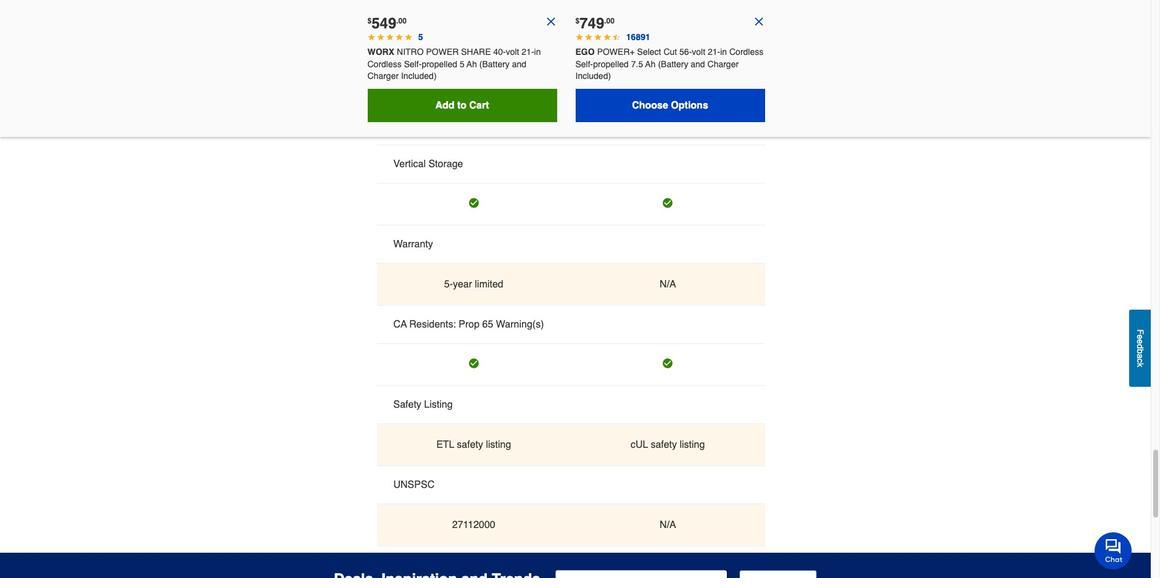Task type: locate. For each thing, give the bounding box(es) containing it.
2 volt from the left
[[692, 47, 705, 57]]

1 propelled from the left
[[422, 59, 457, 69]]

5 out of 5 stars element
[[367, 33, 375, 41], [377, 33, 384, 41], [386, 33, 394, 41], [396, 33, 403, 41], [405, 33, 412, 41]]

21- inside nitro power share 40-volt 21-in cordless self-propelled 5 ah (battery and charger included)
[[522, 47, 534, 57]]

. up "nitro"
[[396, 17, 398, 25]]

d
[[1135, 344, 1145, 349]]

. inside $ 549 . 00
[[396, 17, 398, 25]]

n/a for 27112000
[[660, 519, 676, 531]]

volt
[[506, 47, 519, 57], [692, 47, 705, 57]]

5
[[418, 32, 423, 42], [460, 59, 464, 69]]

0 horizontal spatial (battery
[[479, 59, 510, 69]]

0 horizontal spatial push
[[436, 118, 459, 129]]

1 in from the left
[[534, 47, 541, 57]]

0 horizontal spatial $
[[367, 17, 372, 25]]

included) for power+
[[575, 71, 611, 81]]

listing right etl
[[486, 439, 511, 450]]

in right 56-
[[720, 47, 727, 57]]

propelled inside nitro power share 40-volt 21-in cordless self-propelled 5 ah (battery and charger included)
[[422, 59, 457, 69]]

1 vertical spatial charger
[[367, 71, 399, 81]]

1 horizontal spatial 4.5 out of 5 stars image
[[594, 33, 602, 41]]

1 horizontal spatial 4.5 out of 5 stars image
[[613, 33, 620, 41]]

27112000
[[452, 519, 495, 531]]

5 down share
[[460, 59, 464, 69]]

charger down worx
[[367, 71, 399, 81]]

1 horizontal spatial start
[[686, 118, 705, 129]]

2 yes image from the top
[[663, 198, 673, 208]]

e up d
[[1135, 334, 1145, 339]]

self-
[[404, 59, 422, 69], [575, 59, 593, 69]]

0 horizontal spatial 4.5 out of 5 stars image
[[575, 33, 583, 41]]

$ inside $ 749 . 00
[[575, 17, 580, 25]]

2 5 out of 5 stars element from the left
[[377, 33, 384, 41]]

button
[[462, 118, 489, 129], [656, 118, 683, 129]]

4.5 out of 5 stars image up ego on the top of page
[[575, 33, 583, 41]]

0 horizontal spatial push button start
[[436, 118, 511, 129]]

4.5 out of 5 stars image
[[585, 33, 592, 41], [594, 33, 602, 41], [604, 33, 611, 41]]

(battery inside "power+ select cut 56-volt 21-in cordless self-propelled 7.5 ah (battery and charger included)"
[[658, 59, 688, 69]]

2 horizontal spatial 4.5 out of 5 stars image
[[604, 33, 611, 41]]

0 vertical spatial yes image
[[663, 38, 673, 47]]

2 included) from the left
[[575, 71, 611, 81]]

0 vertical spatial charger
[[707, 59, 739, 69]]

0 horizontal spatial and
[[512, 59, 526, 69]]

and inside nitro power share 40-volt 21-in cordless self-propelled 5 ah (battery and charger included)
[[512, 59, 526, 69]]

1 vertical spatial 5
[[460, 59, 464, 69]]

4.5 out of 5 stars image down 749
[[585, 33, 592, 41]]

1 vertical spatial cordless
[[367, 59, 402, 69]]

push down choose
[[631, 118, 653, 129]]

1 horizontal spatial propelled
[[593, 59, 629, 69]]

0 horizontal spatial 00
[[398, 17, 407, 25]]

and for 56-
[[691, 59, 705, 69]]

and
[[512, 59, 526, 69], [691, 59, 705, 69]]

in right "40-"
[[534, 47, 541, 57]]

volt for 40-
[[506, 47, 519, 57]]

1 ah from the left
[[467, 59, 477, 69]]

21- inside "power+ select cut 56-volt 21-in cordless self-propelled 7.5 ah (battery and charger included)"
[[708, 47, 720, 57]]

n/a for 5-year limited
[[660, 279, 676, 290]]

propelled for nitro
[[422, 59, 457, 69]]

c
[[1135, 358, 1145, 363]]

chat invite button image
[[1095, 532, 1132, 570]]

3 4.5 out of 5 stars element from the left
[[594, 33, 602, 41]]

(battery down the cut
[[658, 59, 688, 69]]

1 (battery from the left
[[479, 59, 510, 69]]

yes image
[[663, 38, 673, 47], [663, 198, 673, 208]]

1 00 from the left
[[398, 17, 407, 25]]

1 21- from the left
[[522, 47, 534, 57]]

549
[[372, 15, 396, 32]]

1 4.5 out of 5 stars image from the left
[[585, 33, 592, 41]]

2 propelled from the left
[[593, 59, 629, 69]]

1 horizontal spatial 5
[[460, 59, 464, 69]]

40-
[[493, 47, 506, 57]]

4.5 out of 5 stars image up power+
[[604, 33, 611, 41]]

e
[[1135, 334, 1145, 339], [1135, 339, 1145, 344]]

$ for 549
[[367, 17, 372, 25]]

b
[[1135, 349, 1145, 354]]

00 inside $ 549 . 00
[[398, 17, 407, 25]]

cordless inside "power+ select cut 56-volt 21-in cordless self-propelled 7.5 ah (battery and charger included)"
[[729, 47, 763, 57]]

worx
[[367, 47, 394, 57]]

unspsc
[[393, 479, 435, 490]]

4.5 out of 5 stars image down $ 749 . 00
[[594, 33, 602, 41]]

. inside $ 749 . 00
[[604, 17, 606, 25]]

2 $ from the left
[[575, 17, 580, 25]]

4 5 out of 5 stars element from the left
[[396, 33, 403, 41]]

0 horizontal spatial 4.5 out of 5 stars image
[[585, 33, 592, 41]]

ah
[[467, 59, 477, 69], [645, 59, 656, 69]]

charger inside nitro power share 40-volt 21-in cordless self-propelled 5 ah (battery and charger included)
[[367, 71, 399, 81]]

1 horizontal spatial safety
[[651, 439, 677, 450]]

1 horizontal spatial push
[[631, 118, 653, 129]]

4.5 out of 5 stars image for second 4.5 out of 5 stars element from the right
[[604, 33, 611, 41]]

0 horizontal spatial self-
[[404, 59, 422, 69]]

cordless inside nitro power share 40-volt 21-in cordless self-propelled 5 ah (battery and charger included)
[[367, 59, 402, 69]]

push button start down the choose options
[[631, 118, 705, 129]]

vertical
[[393, 158, 426, 170]]

push button start
[[436, 118, 511, 129], [631, 118, 705, 129]]

2 in from the left
[[720, 47, 727, 57]]

5 out of 5 stars image
[[367, 33, 375, 41], [377, 33, 384, 41]]

1 5 out of 5 stars element from the left
[[367, 33, 375, 41]]

and inside "power+ select cut 56-volt 21-in cordless self-propelled 7.5 ah (battery and charger included)"
[[691, 59, 705, 69]]

7.5
[[631, 59, 643, 69]]

propelled down power+
[[593, 59, 629, 69]]

1 horizontal spatial self-
[[575, 59, 593, 69]]

ego
[[575, 47, 595, 57]]

5 out of 5 stars image for 3rd 5 out of 5 stars "element"
[[386, 33, 394, 41]]

button down the choose options
[[656, 118, 683, 129]]

4.5 out of 5 stars image up power+
[[613, 33, 620, 41]]

0 horizontal spatial ah
[[467, 59, 477, 69]]

2 horizontal spatial 5 out of 5 stars image
[[405, 33, 412, 41]]

n/a
[[660, 279, 676, 290], [660, 519, 676, 531]]

$ right no image
[[575, 17, 580, 25]]

cordless for nitro power share 40-volt 21-in cordless self-propelled 5 ah (battery and charger included)
[[367, 59, 402, 69]]

1 vertical spatial n/a
[[660, 519, 676, 531]]

1 5 out of 5 stars image from the left
[[367, 33, 375, 41]]

$
[[367, 17, 372, 25], [575, 17, 580, 25]]

Email Address email field
[[555, 570, 727, 578]]

. for 749
[[604, 17, 606, 25]]

propelled inside "power+ select cut 56-volt 21-in cordless self-propelled 7.5 ah (battery and charger included)"
[[593, 59, 629, 69]]

0 horizontal spatial start
[[492, 118, 511, 129]]

cordless
[[729, 47, 763, 57], [367, 59, 402, 69]]

self- for power+
[[575, 59, 593, 69]]

3 5 out of 5 stars image from the left
[[405, 33, 412, 41]]

push button start down cart
[[436, 118, 511, 129]]

ah inside "power+ select cut 56-volt 21-in cordless self-propelled 7.5 ah (battery and charger included)"
[[645, 59, 656, 69]]

1 horizontal spatial button
[[656, 118, 683, 129]]

in
[[534, 47, 541, 57], [720, 47, 727, 57]]

0 horizontal spatial safety
[[457, 439, 483, 450]]

0 vertical spatial n/a
[[660, 279, 676, 290]]

f e e d b a c k button
[[1129, 310, 1151, 387]]

2 5 out of 5 stars image from the left
[[396, 33, 403, 41]]

2 (battery from the left
[[658, 59, 688, 69]]

1 horizontal spatial cordless
[[729, 47, 763, 57]]

start
[[492, 118, 511, 129], [686, 118, 705, 129]]

propelled down the power
[[422, 59, 457, 69]]

00
[[398, 17, 407, 25], [606, 17, 615, 25]]

1 $ from the left
[[367, 17, 372, 25]]

share
[[461, 47, 491, 57]]

1 horizontal spatial 21-
[[708, 47, 720, 57]]

4.5 out of 5 stars image for 3rd 4.5 out of 5 stars element
[[594, 33, 602, 41]]

2 n/a from the top
[[660, 519, 676, 531]]

yes image
[[469, 38, 479, 47], [469, 198, 479, 208], [469, 358, 479, 368], [663, 358, 673, 368]]

self- inside nitro power share 40-volt 21-in cordless self-propelled 5 ah (battery and charger included)
[[404, 59, 422, 69]]

5 out of 5 stars image
[[386, 33, 394, 41], [396, 33, 403, 41], [405, 33, 412, 41]]

(battery down "40-"
[[479, 59, 510, 69]]

2 safety from the left
[[651, 439, 677, 450]]

propelled
[[422, 59, 457, 69], [593, 59, 629, 69]]

2 listing from the left
[[680, 439, 705, 450]]

ah for 5
[[467, 59, 477, 69]]

0 horizontal spatial 5
[[418, 32, 423, 42]]

2 . from the left
[[604, 17, 606, 25]]

0 horizontal spatial 5 out of 5 stars image
[[386, 33, 394, 41]]

ca residents: prop 65 warning(s)
[[393, 319, 544, 330]]

1 horizontal spatial listing
[[680, 439, 705, 450]]

2 push from the left
[[631, 118, 653, 129]]

1 safety from the left
[[457, 439, 483, 450]]

0 horizontal spatial 21-
[[522, 47, 534, 57]]

0 horizontal spatial included)
[[401, 71, 437, 81]]

volt right share
[[506, 47, 519, 57]]

1 horizontal spatial .
[[604, 17, 606, 25]]

listing for etl safety listing
[[486, 439, 511, 450]]

included)
[[401, 71, 437, 81], [575, 71, 611, 81]]

form
[[555, 570, 817, 578]]

listing for cul safety listing
[[680, 439, 705, 450]]

$ inside $ 549 . 00
[[367, 17, 372, 25]]

5 out of 5 stars image up worx
[[367, 33, 375, 41]]

2 4.5 out of 5 stars element from the left
[[585, 33, 592, 41]]

button down cart
[[462, 118, 489, 129]]

1 5 out of 5 stars image from the left
[[386, 33, 394, 41]]

0 vertical spatial cordless
[[729, 47, 763, 57]]

1 horizontal spatial (battery
[[658, 59, 688, 69]]

volt inside "power+ select cut 56-volt 21-in cordless self-propelled 7.5 ah (battery and charger included)"
[[692, 47, 705, 57]]

1 volt from the left
[[506, 47, 519, 57]]

2 button from the left
[[656, 118, 683, 129]]

0 horizontal spatial .
[[396, 17, 398, 25]]

self- down ego on the top of page
[[575, 59, 593, 69]]

etl safety listing
[[436, 439, 511, 450]]

65
[[482, 319, 493, 330]]

ah down the select
[[645, 59, 656, 69]]

ah down share
[[467, 59, 477, 69]]

charger inside "power+ select cut 56-volt 21-in cordless self-propelled 7.5 ah (battery and charger included)"
[[707, 59, 739, 69]]

included) inside "power+ select cut 56-volt 21-in cordless self-propelled 7.5 ah (battery and charger included)"
[[575, 71, 611, 81]]

listing
[[486, 439, 511, 450], [680, 439, 705, 450]]

1 horizontal spatial 00
[[606, 17, 615, 25]]

0 horizontal spatial in
[[534, 47, 541, 57]]

ca
[[393, 319, 407, 330]]

21- right 56-
[[708, 47, 720, 57]]

1 horizontal spatial charger
[[707, 59, 739, 69]]

volt inside nitro power share 40-volt 21-in cordless self-propelled 5 ah (battery and charger included)
[[506, 47, 519, 57]]

00 right 749
[[606, 17, 615, 25]]

4.5 out of 5 stars image
[[575, 33, 583, 41], [613, 33, 620, 41]]

0 horizontal spatial volt
[[506, 47, 519, 57]]

1 horizontal spatial and
[[691, 59, 705, 69]]

2 ah from the left
[[645, 59, 656, 69]]

2 and from the left
[[691, 59, 705, 69]]

21- right "40-"
[[522, 47, 534, 57]]

00 inside $ 749 . 00
[[606, 17, 615, 25]]

1 n/a from the top
[[660, 279, 676, 290]]

1 self- from the left
[[404, 59, 422, 69]]

1 horizontal spatial in
[[720, 47, 727, 57]]

1 horizontal spatial ah
[[645, 59, 656, 69]]

0 horizontal spatial propelled
[[422, 59, 457, 69]]

push down add
[[436, 118, 459, 129]]

. up power+
[[604, 17, 606, 25]]

5 up "nitro"
[[418, 32, 423, 42]]

21-
[[522, 47, 534, 57], [708, 47, 720, 57]]

safety
[[457, 439, 483, 450], [651, 439, 677, 450]]

2 00 from the left
[[606, 17, 615, 25]]

0 horizontal spatial 5 out of 5 stars image
[[367, 33, 375, 41]]

4.5 out of 5 stars element
[[575, 33, 583, 41], [585, 33, 592, 41], [594, 33, 602, 41], [604, 33, 611, 41], [613, 33, 620, 41]]

volt for 56-
[[692, 47, 705, 57]]

safety right etl
[[457, 439, 483, 450]]

safety right cul
[[651, 439, 677, 450]]

1 . from the left
[[396, 17, 398, 25]]

(battery inside nitro power share 40-volt 21-in cordless self-propelled 5 ah (battery and charger included)
[[479, 59, 510, 69]]

1 and from the left
[[512, 59, 526, 69]]

included) down ego on the top of page
[[575, 71, 611, 81]]

0 horizontal spatial cordless
[[367, 59, 402, 69]]

1 vertical spatial yes image
[[663, 198, 673, 208]]

push
[[436, 118, 459, 129], [631, 118, 653, 129]]

listing right cul
[[680, 439, 705, 450]]

3 4.5 out of 5 stars image from the left
[[604, 33, 611, 41]]

cordless down worx
[[367, 59, 402, 69]]

(battery for cut
[[658, 59, 688, 69]]

2 self- from the left
[[575, 59, 593, 69]]

cordless down no icon in the top right of the page
[[729, 47, 763, 57]]

1 horizontal spatial included)
[[575, 71, 611, 81]]

(battery
[[479, 59, 510, 69], [658, 59, 688, 69]]

to
[[457, 100, 467, 111]]

in inside "power+ select cut 56-volt 21-in cordless self-propelled 7.5 ah (battery and charger included)"
[[720, 47, 727, 57]]

charger up options
[[707, 59, 739, 69]]

in for nitro power share 40-volt 21-in cordless self-propelled 5 ah (battery and charger included)
[[534, 47, 541, 57]]

2 4.5 out of 5 stars image from the left
[[594, 33, 602, 41]]

.
[[396, 17, 398, 25], [604, 17, 606, 25]]

in inside nitro power share 40-volt 21-in cordless self-propelled 5 ah (battery and charger included)
[[534, 47, 541, 57]]

1 listing from the left
[[486, 439, 511, 450]]

included) inside nitro power share 40-volt 21-in cordless self-propelled 5 ah (battery and charger included)
[[401, 71, 437, 81]]

volt right the cut
[[692, 47, 705, 57]]

0 horizontal spatial listing
[[486, 439, 511, 450]]

0 horizontal spatial charger
[[367, 71, 399, 81]]

1 horizontal spatial volt
[[692, 47, 705, 57]]

options
[[671, 100, 708, 111]]

1 horizontal spatial 5 out of 5 stars image
[[377, 33, 384, 41]]

5 out of 5 stars image down 549
[[377, 33, 384, 41]]

listing
[[424, 399, 453, 410]]

56-
[[679, 47, 692, 57]]

2 21- from the left
[[708, 47, 720, 57]]

charger
[[707, 59, 739, 69], [367, 71, 399, 81]]

1 included) from the left
[[401, 71, 437, 81]]

1 push from the left
[[436, 118, 459, 129]]

self- down "nitro"
[[404, 59, 422, 69]]

e up 'b'
[[1135, 339, 1145, 344]]

1 horizontal spatial 5 out of 5 stars image
[[396, 33, 403, 41]]

$ up worx
[[367, 17, 372, 25]]

0 horizontal spatial button
[[462, 118, 489, 129]]

00 right 549
[[398, 17, 407, 25]]

3 5 out of 5 stars element from the left
[[386, 33, 394, 41]]

ah inside nitro power share 40-volt 21-in cordless self-propelled 5 ah (battery and charger included)
[[467, 59, 477, 69]]

1 horizontal spatial push button start
[[631, 118, 705, 129]]

choose options button
[[575, 89, 765, 122]]

1 start from the left
[[492, 118, 511, 129]]

residents:
[[409, 319, 456, 330]]

self- inside "power+ select cut 56-volt 21-in cordless self-propelled 7.5 ah (battery and charger included)"
[[575, 59, 593, 69]]

1 horizontal spatial $
[[575, 17, 580, 25]]

included) down "nitro"
[[401, 71, 437, 81]]



Task type: vqa. For each thing, say whether or not it's contained in the screenshot.
'Dig'
no



Task type: describe. For each thing, give the bounding box(es) containing it.
cul safety listing
[[631, 439, 705, 450]]

and for 40-
[[512, 59, 526, 69]]

f e e d b a c k
[[1135, 329, 1145, 367]]

5-
[[444, 279, 453, 290]]

1 yes image from the top
[[663, 38, 673, 47]]

power+ select cut 56-volt 21-in cordless self-propelled 7.5 ah (battery and charger included)
[[575, 47, 766, 81]]

limited
[[475, 279, 503, 290]]

4 4.5 out of 5 stars element from the left
[[604, 33, 611, 41]]

power
[[426, 47, 459, 57]]

5 4.5 out of 5 stars element from the left
[[613, 33, 620, 41]]

nitro power share 40-volt 21-in cordless self-propelled 5 ah (battery and charger included)
[[367, 47, 543, 81]]

cordless for power+ select cut 56-volt 21-in cordless self-propelled 7.5 ah (battery and charger included)
[[729, 47, 763, 57]]

charger for nitro power share 40-volt 21-in cordless self-propelled 5 ah (battery and charger included)
[[367, 71, 399, 81]]

prop
[[459, 319, 480, 330]]

cart
[[469, 100, 489, 111]]

00 for 749
[[606, 17, 615, 25]]

add
[[435, 100, 455, 111]]

2 5 out of 5 stars image from the left
[[377, 33, 384, 41]]

propelled for power+
[[593, 59, 629, 69]]

a
[[1135, 354, 1145, 358]]

choose
[[632, 100, 668, 111]]

warning(s)
[[496, 319, 544, 330]]

1 4.5 out of 5 stars element from the left
[[575, 33, 583, 41]]

safety
[[393, 399, 421, 410]]

749
[[580, 15, 604, 32]]

charger for power+ select cut 56-volt 21-in cordless self-propelled 7.5 ah (battery and charger included)
[[707, 59, 739, 69]]

in for power+ select cut 56-volt 21-in cordless self-propelled 7.5 ah (battery and charger included)
[[720, 47, 727, 57]]

. for 549
[[396, 17, 398, 25]]

16891
[[626, 32, 650, 42]]

add to cart button
[[367, 89, 557, 122]]

1 4.5 out of 5 stars image from the left
[[575, 33, 583, 41]]

cul
[[631, 439, 648, 450]]

vertical storage
[[393, 158, 463, 170]]

5-year limited
[[444, 279, 503, 290]]

warranty
[[393, 239, 433, 250]]

21- for 56-
[[708, 47, 720, 57]]

21- for 40-
[[522, 47, 534, 57]]

nitro
[[397, 47, 424, 57]]

no image
[[753, 16, 765, 28]]

power+
[[597, 47, 635, 57]]

$ for 749
[[575, 17, 580, 25]]

00 for 549
[[398, 17, 407, 25]]

f
[[1135, 329, 1145, 334]]

cut
[[664, 47, 677, 57]]

safety for etl
[[457, 439, 483, 450]]

included) for nitro
[[401, 71, 437, 81]]

0 vertical spatial 5
[[418, 32, 423, 42]]

5 out of 5 stars image for 5th 5 out of 5 stars "element"
[[405, 33, 412, 41]]

no image
[[545, 16, 557, 28]]

safety for cul
[[651, 439, 677, 450]]

1 button from the left
[[462, 118, 489, 129]]

choose options
[[632, 100, 708, 111]]

storage
[[429, 158, 463, 170]]

2 e from the top
[[1135, 339, 1145, 344]]

4.5 out of 5 stars image for second 4.5 out of 5 stars element from the left
[[585, 33, 592, 41]]

etl
[[436, 439, 454, 450]]

5 out of 5 stars image for 2nd 5 out of 5 stars "element" from right
[[396, 33, 403, 41]]

ah for 7.5
[[645, 59, 656, 69]]

5 5 out of 5 stars element from the left
[[405, 33, 412, 41]]

k
[[1135, 363, 1145, 367]]

$ 749 . 00
[[575, 15, 615, 32]]

self- for nitro
[[404, 59, 422, 69]]

2 start from the left
[[686, 118, 705, 129]]

1 push button start from the left
[[436, 118, 511, 129]]

1 e from the top
[[1135, 334, 1145, 339]]

2 4.5 out of 5 stars image from the left
[[613, 33, 620, 41]]

year
[[453, 279, 472, 290]]

select
[[637, 47, 661, 57]]

2 push button start from the left
[[631, 118, 705, 129]]

add to cart
[[435, 100, 489, 111]]

$ 549 . 00
[[367, 15, 407, 32]]

5 inside nitro power share 40-volt 21-in cordless self-propelled 5 ah (battery and charger included)
[[460, 59, 464, 69]]

safety listing
[[393, 399, 453, 410]]

(battery for share
[[479, 59, 510, 69]]



